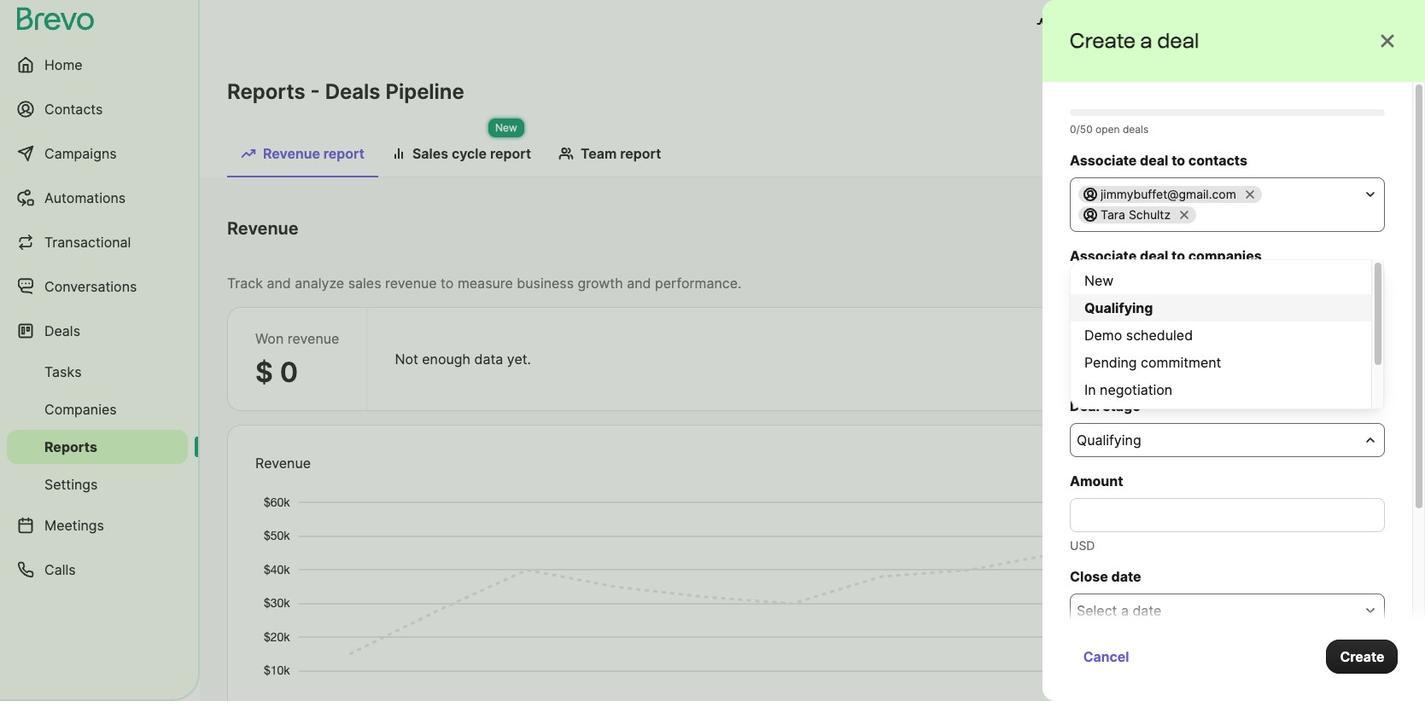 Task type: describe. For each thing, give the bounding box(es) containing it.
tab list containing revenue report
[[227, 137, 1398, 178]]

deal for deal stage
[[1070, 398, 1100, 415]]

date inside popup button
[[1133, 603, 1162, 620]]

performance.
[[655, 275, 742, 292]]

track
[[227, 275, 263, 292]]

01/06/2023
[[1221, 227, 1296, 244]]

name
[[1103, 323, 1140, 340]]

0 vertical spatial revenue
[[385, 275, 437, 292]]

sales cycle report link
[[378, 137, 545, 176]]

qualifying inside list box
[[1084, 300, 1153, 317]]

sales cycle report
[[412, 145, 531, 162]]

report for revenue report
[[323, 145, 365, 162]]

and for track
[[267, 275, 291, 292]]

reports - deals pipeline
[[227, 79, 464, 104]]

team report link
[[545, 137, 675, 176]]

won revenue $ 0
[[255, 330, 339, 389]]

sales
[[412, 145, 448, 162]]

0 vertical spatial deals
[[325, 79, 380, 104]]

in negotiation
[[1084, 382, 1173, 399]]

cancel
[[1084, 649, 1130, 666]]

in
[[1084, 382, 1096, 399]]

meetings link
[[7, 506, 188, 547]]

create for create a deal
[[1070, 28, 1136, 53]]

team
[[581, 145, 617, 162]]

usage
[[1057, 15, 1099, 32]]

companies link
[[7, 393, 188, 427]]

a for select a date
[[1121, 603, 1129, 620]]

demo scheduled
[[1084, 327, 1193, 344]]

0/50 open deals
[[1070, 123, 1149, 136]]

cycle
[[452, 145, 487, 162]]

cancel button
[[1070, 640, 1143, 675]]

pending commitment
[[1084, 354, 1221, 371]]

transactional
[[44, 234, 131, 251]]

deal for deal name
[[1070, 323, 1100, 340]]

revenue report link
[[227, 137, 378, 178]]

12/19/2022 - 01/06/2023
[[1138, 227, 1296, 244]]

commitment
[[1141, 354, 1221, 371]]

close date
[[1070, 569, 1141, 586]]

measure
[[458, 275, 513, 292]]

revenue inside tab list
[[263, 145, 320, 162]]

create a deal
[[1070, 28, 1199, 53]]

create for create a task
[[1070, 644, 1115, 661]]

open
[[1096, 123, 1120, 136]]

deal stage *
[[1070, 398, 1152, 415]]

revenue report
[[263, 145, 365, 162]]

up
[[1242, 671, 1258, 688]]

a for create a deal
[[1141, 28, 1153, 53]]

deals
[[1123, 123, 1149, 136]]

deals inside deals link
[[44, 323, 80, 340]]

companies
[[44, 401, 117, 418]]

to down 12/19/2022
[[1172, 248, 1185, 265]]

report for team report
[[620, 145, 661, 162]]

to left measure on the left top
[[441, 275, 454, 292]]

a for create a task to follow-up on this deal
[[1138, 671, 1145, 688]]

reports for reports - deals pipeline
[[227, 79, 305, 104]]

tasks
[[44, 364, 82, 381]]

list box containing new
[[1070, 260, 1385, 431]]

settings link
[[7, 468, 188, 502]]

this
[[1282, 671, 1305, 688]]

tara
[[1101, 208, 1125, 222]]

tasks link
[[7, 355, 188, 389]]

1 vertical spatial revenue
[[227, 219, 299, 239]]

none text field inside create a deal dialog
[[1070, 348, 1385, 383]]

team report
[[581, 145, 661, 162]]

home link
[[7, 44, 188, 85]]

create a task to follow-up on this deal
[[1090, 671, 1337, 688]]

12/19/2022
[[1138, 227, 1211, 244]]

transactional link
[[7, 222, 188, 263]]

associate for associate deal to contacts
[[1070, 152, 1137, 169]]

analyze
[[295, 275, 344, 292]]

conversations link
[[7, 266, 188, 307]]

close
[[1070, 569, 1108, 586]]

campaigns link
[[7, 133, 188, 174]]

select
[[1077, 603, 1117, 620]]

create a deal dialog
[[1043, 0, 1425, 702]]

none text field inside create a deal dialog
[[1070, 499, 1385, 533]]

home
[[44, 56, 83, 73]]

amount
[[1070, 473, 1123, 490]]

new
[[1084, 272, 1114, 289]]

* for deal name *
[[1143, 323, 1151, 340]]

track and analyze sales revenue to measure business growth and performance.
[[227, 275, 742, 292]]

- for deals
[[310, 79, 320, 104]]

reports for reports
[[44, 439, 97, 456]]

associate deal to companies
[[1070, 248, 1262, 265]]

revenue inside won revenue $ 0
[[288, 330, 339, 348]]

rockem sockem
[[1101, 283, 1194, 297]]

task for create a task to follow-up on this deal
[[1149, 671, 1176, 688]]



Task type: locate. For each thing, give the bounding box(es) containing it.
conversations
[[44, 278, 137, 295]]

won up $
[[255, 330, 284, 348]]

2 vertical spatial revenue
[[255, 455, 311, 472]]

and inside 'button'
[[1102, 15, 1127, 32]]

associate down range
[[1070, 248, 1137, 265]]

0 horizontal spatial not
[[395, 351, 418, 368]]

scheduled
[[1126, 327, 1193, 344]]

growth
[[578, 275, 623, 292]]

rockem
[[1101, 283, 1146, 297]]

jimmybuffet@gmail.com
[[1101, 187, 1236, 202]]

0/50
[[1070, 123, 1093, 136]]

report right team at top left
[[620, 145, 661, 162]]

None text field
[[1070, 499, 1385, 533]]

revenue
[[263, 145, 320, 162], [227, 219, 299, 239], [255, 455, 311, 472]]

automations link
[[7, 178, 188, 219]]

progress bar
[[1070, 109, 1385, 116]]

1 vertical spatial date
[[1133, 603, 1162, 620]]

associate down open
[[1070, 152, 1137, 169]]

0 horizontal spatial reports
[[44, 439, 97, 456]]

and right "growth"
[[627, 275, 651, 292]]

1 report from the left
[[323, 145, 365, 162]]

qualifying down rockem
[[1084, 300, 1153, 317]]

1 vertical spatial revenue
[[288, 330, 339, 348]]

1 vertical spatial -
[[1213, 227, 1219, 244]]

won
[[255, 330, 284, 348], [1084, 409, 1113, 426]]

0 vertical spatial associate
[[1070, 152, 1137, 169]]

0 horizontal spatial data
[[474, 351, 503, 368]]

date
[[1046, 227, 1077, 244]]

contacts
[[44, 101, 103, 118]]

deal name *
[[1070, 323, 1151, 340]]

won down in
[[1084, 409, 1113, 426]]

1 vertical spatial qualifying
[[1077, 432, 1141, 449]]

deals link
[[7, 311, 188, 352]]

contacts
[[1188, 152, 1247, 169]]

deal left name
[[1070, 323, 1100, 340]]

yet. down business
[[507, 351, 531, 368]]

report right cycle
[[490, 145, 531, 162]]

usage and plan button
[[1023, 7, 1172, 41]]

negotiation
[[1100, 382, 1173, 399]]

qualifying button
[[1070, 424, 1385, 458]]

1 horizontal spatial data
[[1194, 462, 1223, 479]]

settings
[[44, 476, 98, 494]]

won for won
[[1084, 409, 1113, 426]]

a right usage at the right top of the page
[[1141, 28, 1153, 53]]

- for 01/06/2023
[[1213, 227, 1219, 244]]

contacts link
[[7, 89, 188, 130]]

2 horizontal spatial report
[[620, 145, 661, 162]]

0 vertical spatial *
[[1143, 323, 1151, 340]]

1 horizontal spatial deals
[[325, 79, 380, 104]]

data down measure on the left top
[[474, 351, 503, 368]]

*
[[1143, 323, 1151, 340], [1144, 398, 1152, 415]]

1 horizontal spatial report
[[490, 145, 531, 162]]

1 vertical spatial task
[[1149, 671, 1176, 688]]

0 vertical spatial qualifying
[[1084, 300, 1153, 317]]

* right name
[[1143, 323, 1151, 340]]

create a task
[[1070, 644, 1158, 661]]

deal left stage
[[1070, 398, 1100, 415]]

and left plan
[[1102, 15, 1127, 32]]

demo
[[1084, 327, 1122, 344]]

0 vertical spatial task
[[1129, 644, 1158, 661]]

and
[[1102, 15, 1127, 32], [267, 275, 291, 292], [627, 275, 651, 292]]

not
[[395, 351, 418, 368], [1115, 462, 1138, 479]]

reports
[[227, 79, 305, 104], [44, 439, 97, 456]]

reports inside reports link
[[44, 439, 97, 456]]

1 vertical spatial data
[[1194, 462, 1223, 479]]

0 vertical spatial data
[[474, 351, 503, 368]]

1 horizontal spatial yet.
[[1227, 462, 1251, 479]]

date right select
[[1133, 603, 1162, 620]]

a down the select a date
[[1118, 644, 1126, 661]]

create inside button
[[1340, 649, 1384, 666]]

1 vertical spatial yet.
[[1227, 462, 1251, 479]]

0 vertical spatial not
[[395, 351, 418, 368]]

1 vertical spatial deal
[[1070, 398, 1100, 415]]

1 horizontal spatial enough
[[1142, 462, 1190, 479]]

- up revenue report
[[310, 79, 320, 104]]

reports up settings
[[44, 439, 97, 456]]

tara schultz
[[1101, 208, 1171, 222]]

not enough data yet.
[[395, 351, 531, 368], [1115, 462, 1251, 479]]

range
[[1081, 227, 1118, 244]]

task down create a task
[[1149, 671, 1176, 688]]

- up companies
[[1213, 227, 1219, 244]]

qualifying
[[1084, 300, 1153, 317], [1077, 432, 1141, 449]]

0 horizontal spatial yet.
[[507, 351, 531, 368]]

sockem
[[1149, 283, 1194, 297]]

create
[[1070, 28, 1136, 53], [1070, 644, 1115, 661], [1340, 649, 1384, 666], [1090, 671, 1134, 688]]

deals up tasks
[[44, 323, 80, 340]]

1 vertical spatial not enough data yet.
[[1115, 462, 1251, 479]]

sales
[[348, 275, 381, 292]]

stage
[[1103, 398, 1141, 415]]

business
[[517, 275, 574, 292]]

to up jimmybuffet@gmail.com
[[1172, 152, 1185, 169]]

0 vertical spatial yet.
[[507, 351, 531, 368]]

0 vertical spatial not enough data yet.
[[395, 351, 531, 368]]

qualifying down deal stage *
[[1077, 432, 1141, 449]]

$
[[255, 356, 273, 389]]

0 vertical spatial -
[[310, 79, 320, 104]]

2 horizontal spatial and
[[1102, 15, 1127, 32]]

qualifying inside popup button
[[1077, 432, 1141, 449]]

2 deal from the top
[[1070, 398, 1100, 415]]

0 horizontal spatial revenue
[[288, 330, 339, 348]]

deals
[[325, 79, 380, 104], [44, 323, 80, 340]]

a down create a task
[[1138, 671, 1145, 688]]

and right track
[[267, 275, 291, 292]]

calls link
[[7, 550, 188, 591]]

won for won revenue $ 0
[[255, 330, 284, 348]]

a right select
[[1121, 603, 1129, 620]]

and for usage
[[1102, 15, 1127, 32]]

2 associate from the top
[[1070, 248, 1137, 265]]

1 horizontal spatial not enough data yet.
[[1115, 462, 1251, 479]]

0 vertical spatial reports
[[227, 79, 305, 104]]

1 associate from the top
[[1070, 152, 1137, 169]]

to
[[1172, 152, 1185, 169], [1172, 248, 1185, 265], [441, 275, 454, 292], [1180, 671, 1193, 688]]

select a date
[[1077, 603, 1162, 620]]

plan
[[1130, 15, 1159, 32]]

date up the select a date
[[1111, 569, 1141, 586]]

1 horizontal spatial not
[[1115, 462, 1138, 479]]

0 horizontal spatial and
[[267, 275, 291, 292]]

1 vertical spatial reports
[[44, 439, 97, 456]]

deal
[[1157, 28, 1199, 53], [1140, 152, 1168, 169], [1140, 248, 1168, 265], [1309, 671, 1337, 688]]

data down qualifying popup button
[[1194, 462, 1223, 479]]

task down the select a date
[[1129, 644, 1158, 661]]

associate for associate deal to companies
[[1070, 248, 1137, 265]]

a inside popup button
[[1121, 603, 1129, 620]]

deal
[[1070, 323, 1100, 340], [1070, 398, 1100, 415]]

calls
[[44, 562, 76, 579]]

reports up revenue report link
[[227, 79, 305, 104]]

date range
[[1046, 227, 1118, 244]]

1 horizontal spatial and
[[627, 275, 651, 292]]

a for create a task
[[1118, 644, 1126, 661]]

revenue up 0
[[288, 330, 339, 348]]

won inside list box
[[1084, 409, 1113, 426]]

associate
[[1070, 152, 1137, 169], [1070, 248, 1137, 265]]

0 horizontal spatial enough
[[422, 351, 471, 368]]

reports link
[[7, 430, 188, 465]]

1 vertical spatial won
[[1084, 409, 1113, 426]]

pipeline
[[385, 79, 464, 104]]

tab list
[[227, 137, 1398, 178]]

on
[[1262, 671, 1278, 688]]

1 vertical spatial enough
[[1142, 462, 1190, 479]]

0 vertical spatial enough
[[422, 351, 471, 368]]

pending
[[1084, 354, 1137, 371]]

create for create a task to follow-up on this deal
[[1090, 671, 1134, 688]]

0 vertical spatial deal
[[1070, 323, 1100, 340]]

to left follow-
[[1180, 671, 1193, 688]]

create button
[[1326, 640, 1398, 675]]

not enough data yet. down track and analyze sales revenue to measure business growth and performance.
[[395, 351, 531, 368]]

associate deal to contacts
[[1070, 152, 1247, 169]]

0 horizontal spatial deals
[[44, 323, 80, 340]]

yet. down qualifying popup button
[[1227, 462, 1251, 479]]

0 vertical spatial won
[[255, 330, 284, 348]]

enough down track and analyze sales revenue to measure business growth and performance.
[[422, 351, 471, 368]]

not enough data yet. down qualifying popup button
[[1115, 462, 1251, 479]]

revenue
[[385, 275, 437, 292], [288, 330, 339, 348]]

0 horizontal spatial won
[[255, 330, 284, 348]]

enough
[[422, 351, 471, 368], [1142, 462, 1190, 479]]

revenue right "sales" at the left of the page
[[385, 275, 437, 292]]

data
[[474, 351, 503, 368], [1194, 462, 1223, 479]]

1 horizontal spatial won
[[1084, 409, 1113, 426]]

deals left pipeline
[[325, 79, 380, 104]]

0 horizontal spatial -
[[310, 79, 320, 104]]

progress bar inside create a deal dialog
[[1070, 109, 1385, 116]]

1 vertical spatial associate
[[1070, 248, 1137, 265]]

2 report from the left
[[490, 145, 531, 162]]

list box
[[1070, 260, 1385, 431]]

task for create a task
[[1129, 644, 1158, 661]]

won inside won revenue $ 0
[[255, 330, 284, 348]]

None text field
[[1070, 348, 1385, 383]]

automations
[[44, 190, 126, 207]]

report down reports - deals pipeline
[[323, 145, 365, 162]]

0 horizontal spatial report
[[323, 145, 365, 162]]

enough down qualifying popup button
[[1142, 462, 1190, 479]]

1 horizontal spatial -
[[1213, 227, 1219, 244]]

1 horizontal spatial revenue
[[385, 275, 437, 292]]

meetings
[[44, 517, 104, 535]]

* for deal stage *
[[1144, 398, 1152, 415]]

1 vertical spatial deals
[[44, 323, 80, 340]]

report
[[323, 145, 365, 162], [490, 145, 531, 162], [620, 145, 661, 162]]

0 vertical spatial date
[[1111, 569, 1141, 586]]

0 vertical spatial revenue
[[263, 145, 320, 162]]

0 horizontal spatial not enough data yet.
[[395, 351, 531, 368]]

1 horizontal spatial reports
[[227, 79, 305, 104]]

0
[[280, 356, 298, 389]]

usage and plan
[[1057, 15, 1159, 32]]

usd
[[1070, 539, 1095, 553]]

1 vertical spatial *
[[1144, 398, 1152, 415]]

1 deal from the top
[[1070, 323, 1100, 340]]

campaigns
[[44, 145, 117, 162]]

follow-
[[1197, 671, 1242, 688]]

schultz
[[1129, 208, 1171, 222]]

1 vertical spatial not
[[1115, 462, 1138, 479]]

companies
[[1188, 248, 1262, 265]]

* right stage
[[1144, 398, 1152, 415]]

3 report from the left
[[620, 145, 661, 162]]

select a date button
[[1070, 594, 1385, 628]]



Task type: vqa. For each thing, say whether or not it's contained in the screenshot.
left The -
yes



